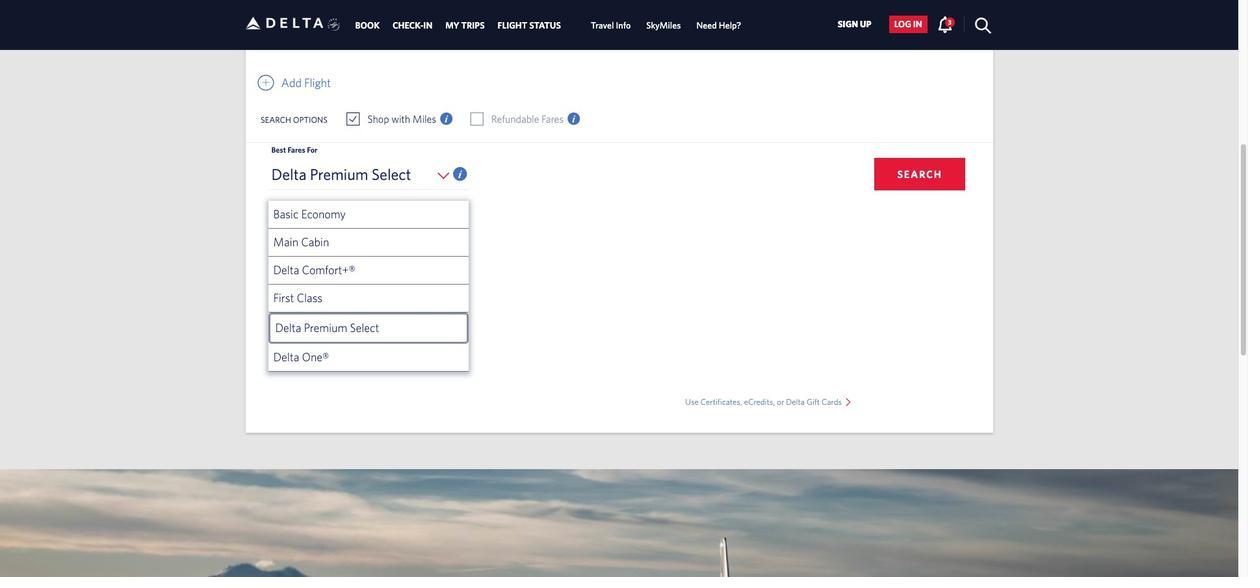 Task type: describe. For each thing, give the bounding box(es) containing it.
add flight
[[281, 76, 331, 90]]

my
[[446, 20, 460, 31]]

comfort+®
[[302, 263, 356, 277]]

tab list containing book
[[349, 0, 749, 49]]

with
[[392, 113, 410, 125]]

fares
[[542, 113, 564, 125]]

basic
[[273, 207, 299, 221]]

add flight button
[[258, 73, 331, 93]]

fares
[[288, 145, 305, 154]]

select inside best fares for field
[[372, 165, 411, 183]]

trips
[[461, 20, 485, 31]]

list box inside book tab panel
[[268, 201, 469, 372]]

connection (optional) link
[[632, 3, 819, 34]]

delta premium select inside option
[[275, 321, 379, 335]]

premium inside best fares for field
[[310, 165, 368, 183]]

or
[[777, 397, 784, 407]]

info
[[616, 20, 631, 31]]

for
[[307, 145, 318, 154]]

use certificates, ecredits, or delta gift cards
[[686, 397, 844, 407]]

shop with miles
[[368, 113, 437, 125]]

cen
[[261, 7, 300, 31]]

up
[[860, 19, 872, 29]]

basic economy option
[[268, 201, 469, 229]]

(optional)
[[713, 9, 781, 27]]

delta for delta one® option
[[273, 351, 299, 364]]

delta premium select inside best fares for field
[[272, 165, 411, 183]]

skymiles link
[[647, 14, 681, 37]]

premium inside delta premium select option
[[304, 321, 347, 335]]

sign up link
[[833, 15, 877, 33]]

delta for delta premium select option
[[275, 321, 301, 335]]

need
[[697, 20, 717, 31]]

flight status
[[498, 20, 561, 31]]

delta one®
[[273, 351, 329, 364]]

skymiles
[[647, 20, 681, 31]]

ecredits,
[[745, 397, 775, 407]]

first
[[273, 291, 294, 305]]

search for search
[[898, 168, 943, 180]]

first class option
[[268, 285, 469, 313]]

certificates,
[[701, 397, 743, 407]]

cabin
[[301, 235, 329, 249]]

none text field inside book tab panel
[[492, 7, 585, 38]]

book tab panel
[[246, 0, 993, 433]]

my trips link
[[446, 14, 485, 37]]

search button
[[875, 158, 966, 191]]

miles
[[413, 113, 437, 125]]

status
[[530, 20, 561, 31]]

class
[[297, 291, 323, 305]]

delta comfort+® option
[[268, 257, 469, 285]]

log in
[[895, 19, 923, 29]]

oka link
[[367, 3, 445, 36]]

gift
[[807, 397, 820, 407]]

cen link
[[258, 3, 336, 36]]

flight status link
[[498, 14, 561, 37]]

shop
[[368, 113, 389, 125]]

my trips
[[446, 20, 485, 31]]

check-in link
[[393, 14, 433, 37]]

travel info link
[[591, 14, 631, 37]]

main
[[273, 235, 299, 249]]

need help?
[[697, 20, 742, 31]]



Task type: locate. For each thing, give the bounding box(es) containing it.
1 vertical spatial search
[[898, 168, 943, 180]]

one®
[[302, 351, 329, 364]]

0 vertical spatial select
[[372, 165, 411, 183]]

premium
[[310, 165, 368, 183], [304, 321, 347, 335]]

delta premium select down for
[[272, 165, 411, 183]]

flight
[[304, 76, 331, 90]]

0 vertical spatial delta premium select
[[272, 165, 411, 183]]

delta inside delta comfort+® option
[[273, 263, 299, 277]]

sign
[[838, 19, 859, 29]]

refundable
[[492, 113, 539, 125]]

log in button
[[890, 15, 928, 33]]

None text field
[[492, 7, 585, 38]]

advance search hero image image
[[0, 470, 1239, 578]]

options
[[293, 115, 328, 125]]

need help? link
[[697, 14, 742, 37]]

1 vertical spatial delta premium select
[[275, 321, 379, 335]]

select inside option
[[350, 321, 379, 335]]

help?
[[719, 20, 742, 31]]

in
[[914, 19, 923, 29]]

book
[[355, 20, 380, 31]]

first class
[[273, 291, 323, 305]]

connection (optional)
[[635, 9, 781, 27]]

travel info
[[591, 20, 631, 31]]

1 vertical spatial premium
[[304, 321, 347, 335]]

search
[[261, 115, 291, 125], [898, 168, 943, 180]]

list box
[[268, 201, 469, 372]]

delta inside delta premium select option
[[275, 321, 301, 335]]

premium up one®
[[304, 321, 347, 335]]

premium down for
[[310, 165, 368, 183]]

delta premium select option
[[270, 314, 467, 343]]

check-
[[393, 20, 424, 31]]

delta inside best fares for field
[[272, 165, 307, 183]]

delta inside delta one® option
[[273, 351, 299, 364]]

Shop with Miles checkbox
[[348, 113, 359, 126]]

delta one® option
[[268, 344, 469, 372]]

delta for delta comfort+® option
[[273, 263, 299, 277]]

dropdown caret image
[[842, 398, 855, 407]]

check-in
[[393, 20, 433, 31]]

basic economy
[[273, 207, 346, 221]]

delta comfort+®
[[273, 263, 356, 277]]

refundable fares
[[492, 113, 564, 125]]

select down the first class option
[[350, 321, 379, 335]]

best
[[272, 145, 286, 154]]

1 vertical spatial select
[[350, 321, 379, 335]]

sign up
[[838, 19, 872, 29]]

1 horizontal spatial search
[[898, 168, 943, 180]]

0 vertical spatial premium
[[310, 165, 368, 183]]

in
[[424, 20, 433, 31]]

main cabin option
[[268, 229, 469, 257]]

delta right or
[[786, 397, 805, 407]]

delta down first
[[275, 321, 301, 335]]

select up basic economy option
[[372, 165, 411, 183]]

list box containing basic economy
[[268, 201, 469, 372]]

search inside button
[[898, 168, 943, 180]]

main cabin
[[273, 235, 329, 249]]

add
[[281, 76, 302, 90]]

flight
[[498, 20, 528, 31]]

connection
[[635, 9, 709, 27]]

search for search options
[[261, 115, 291, 125]]

select
[[372, 165, 411, 183], [350, 321, 379, 335]]

use
[[686, 397, 699, 407]]

travel
[[591, 20, 614, 31]]

economy
[[301, 207, 346, 221]]

delta
[[272, 165, 307, 183], [273, 263, 299, 277], [275, 321, 301, 335], [273, 351, 299, 364], [786, 397, 805, 407]]

delta premium select
[[272, 165, 411, 183], [275, 321, 379, 335]]

0 horizontal spatial search
[[261, 115, 291, 125]]

search options
[[261, 115, 328, 125]]

best fares for
[[272, 145, 318, 154]]

cards
[[822, 397, 842, 407]]

delta down best fares for
[[272, 165, 307, 183]]

book link
[[355, 14, 380, 37]]

3 link
[[938, 15, 955, 32]]

best fares for field
[[268, 159, 469, 190]]

delta air lines image
[[246, 3, 324, 43]]

tab list
[[349, 0, 749, 49]]

delta premium select up one®
[[275, 321, 379, 335]]

delta down main
[[273, 263, 299, 277]]

Refundable Fares checkbox
[[471, 113, 483, 126]]

oka
[[399, 7, 442, 31]]

skyteam image
[[328, 4, 340, 45]]

delta left one®
[[273, 351, 299, 364]]

3
[[949, 18, 952, 26]]

use certificates, ecredits, or delta gift cards link
[[686, 397, 862, 407]]

0 vertical spatial search
[[261, 115, 291, 125]]

log
[[895, 19, 912, 29]]



Task type: vqa. For each thing, say whether or not it's contained in the screenshot.
CHECK-IN
yes



